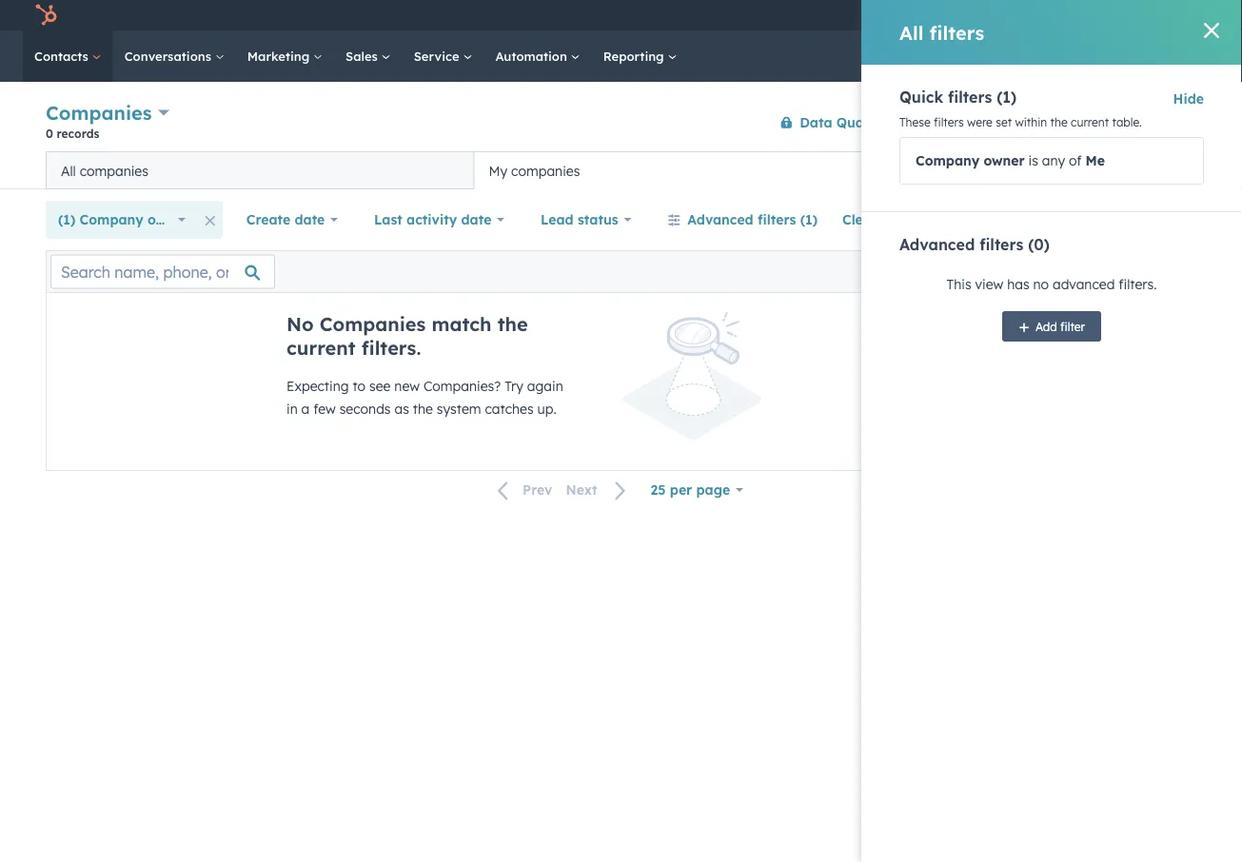 Task type: vqa. For each thing, say whether or not it's contained in the screenshot.
Press to sort. image corresponding to third PRESS TO SORT. Element from left
no



Task type: locate. For each thing, give the bounding box(es) containing it.
0 horizontal spatial date
[[295, 211, 325, 228]]

lead status
[[541, 211, 619, 228]]

0 vertical spatial company
[[916, 152, 980, 169]]

companies
[[80, 162, 148, 179], [512, 162, 580, 179]]

abc
[[1168, 7, 1190, 23]]

1 horizontal spatial current
[[1071, 115, 1110, 130]]

advanced up this
[[900, 235, 975, 254]]

hide
[[1174, 90, 1205, 107]]

companies inside button
[[512, 162, 580, 179]]

upgrade image
[[931, 8, 948, 25]]

the right the match
[[498, 312, 528, 336]]

0 horizontal spatial current
[[287, 336, 356, 360]]

next
[[566, 482, 598, 499]]

2 date from the left
[[461, 211, 492, 228]]

1 horizontal spatial companies
[[512, 162, 580, 179]]

0 horizontal spatial company
[[80, 211, 144, 228]]

next button
[[559, 478, 639, 503]]

0 horizontal spatial companies
[[46, 101, 152, 125]]

1 vertical spatial filters.
[[362, 336, 421, 360]]

(1) for quick filters (1)
[[997, 88, 1017, 107]]

catches
[[485, 401, 534, 418]]

filters. inside no companies match the current filters.
[[362, 336, 421, 360]]

new
[[395, 378, 420, 395]]

0 horizontal spatial add
[[944, 162, 970, 179]]

0 vertical spatial current
[[1071, 115, 1110, 130]]

owner inside popup button
[[148, 211, 189, 228]]

marketing
[[247, 48, 313, 64]]

search button
[[1193, 40, 1226, 72]]

0 horizontal spatial filters.
[[362, 336, 421, 360]]

date inside popup button
[[295, 211, 325, 228]]

add
[[944, 162, 970, 179], [1036, 320, 1058, 334]]

marketplaces button
[[991, 0, 1031, 30]]

calling icon image
[[963, 7, 980, 25]]

view inside popup button
[[974, 162, 1005, 179]]

(1) inside "button"
[[801, 211, 818, 228]]

0 horizontal spatial (1)
[[58, 211, 76, 228]]

has
[[1008, 276, 1030, 293]]

per
[[670, 482, 693, 499]]

me
[[1086, 152, 1106, 169]]

filters
[[930, 20, 985, 44], [949, 88, 993, 107], [934, 115, 964, 130], [758, 211, 797, 228], [980, 235, 1024, 254]]

filters inside "button"
[[758, 211, 797, 228]]

1 vertical spatial view
[[976, 276, 1004, 293]]

quality
[[837, 114, 886, 130]]

1 horizontal spatial date
[[461, 211, 492, 228]]

1 vertical spatial advanced
[[900, 235, 975, 254]]

import button
[[993, 107, 1064, 138]]

2 companies from the left
[[512, 162, 580, 179]]

1 vertical spatial owner
[[148, 211, 189, 228]]

set
[[996, 115, 1013, 130]]

owner
[[984, 152, 1025, 169], [148, 211, 189, 228]]

export button
[[1027, 260, 1087, 284]]

view for has
[[976, 276, 1004, 293]]

0 vertical spatial the
[[1051, 115, 1068, 130]]

advanced
[[688, 211, 754, 228], [900, 235, 975, 254]]

0 vertical spatial view
[[974, 162, 1005, 179]]

company down actions popup button
[[916, 152, 980, 169]]

1 vertical spatial company
[[80, 211, 144, 228]]

companies up see
[[320, 312, 426, 336]]

0 horizontal spatial the
[[413, 401, 433, 418]]

advanced for advanced filters (1)
[[688, 211, 754, 228]]

all companies
[[61, 162, 148, 179]]

(1) for advanced filters (1)
[[801, 211, 818, 228]]

2 horizontal spatial the
[[1051, 115, 1068, 130]]

sales link
[[334, 30, 403, 82]]

all for all views
[[1078, 162, 1095, 179]]

filters. for current
[[362, 336, 421, 360]]

add inside button
[[1036, 320, 1058, 334]]

1 vertical spatial add
[[1036, 320, 1058, 334]]

0 vertical spatial owner
[[984, 152, 1025, 169]]

25 per page button
[[639, 471, 756, 510]]

clear
[[843, 211, 878, 228]]

add view (2/5)
[[944, 162, 1042, 179]]

companies for all companies
[[80, 162, 148, 179]]

activity
[[407, 211, 457, 228]]

add for add filter
[[1036, 320, 1058, 334]]

advanced down the my companies button at top
[[688, 211, 754, 228]]

all down 0 records
[[61, 162, 76, 179]]

company down 'all companies'
[[80, 211, 144, 228]]

all right clear
[[882, 211, 899, 228]]

again
[[527, 378, 564, 395]]

the inside no companies match the current filters.
[[498, 312, 528, 336]]

clear all
[[843, 211, 899, 228]]

0 vertical spatial advanced
[[688, 211, 754, 228]]

company
[[916, 152, 980, 169], [80, 211, 144, 228]]

the right within
[[1051, 115, 1068, 130]]

date right activity
[[461, 211, 492, 228]]

1 horizontal spatial advanced
[[900, 235, 975, 254]]

1 vertical spatial the
[[498, 312, 528, 336]]

current left table.
[[1071, 115, 1110, 130]]

0 horizontal spatial owner
[[148, 211, 189, 228]]

create up me
[[1092, 115, 1127, 130]]

create date button
[[234, 201, 351, 239]]

1 date from the left
[[295, 211, 325, 228]]

(1) left clear
[[801, 211, 818, 228]]

0 horizontal spatial advanced
[[688, 211, 754, 228]]

(1)
[[997, 88, 1017, 107], [58, 211, 76, 228], [801, 211, 818, 228]]

0 vertical spatial companies
[[46, 101, 152, 125]]

1 horizontal spatial filters.
[[1119, 276, 1158, 293]]

advanced filters (1)
[[688, 211, 818, 228]]

view left (2/5)
[[974, 162, 1005, 179]]

(1) up set
[[997, 88, 1017, 107]]

2 vertical spatial the
[[413, 401, 433, 418]]

my companies button
[[474, 151, 903, 190]]

no companies match the current filters.
[[287, 312, 528, 360]]

companies inside button
[[80, 162, 148, 179]]

no
[[1034, 276, 1050, 293]]

companies up the (1) company owner popup button
[[80, 162, 148, 179]]

1 horizontal spatial the
[[498, 312, 528, 336]]

0 horizontal spatial create
[[246, 211, 291, 228]]

these filters were set within the current table.
[[900, 115, 1143, 130]]

view left has
[[976, 276, 1004, 293]]

current inside no companies match the current filters.
[[287, 336, 356, 360]]

all left upgrade "image"
[[900, 20, 924, 44]]

25
[[651, 482, 666, 499]]

actions button
[[898, 107, 982, 138]]

filter
[[1061, 320, 1086, 334]]

match
[[432, 312, 492, 336]]

sales
[[346, 48, 382, 64]]

all for all companies
[[61, 162, 76, 179]]

filters for all filters
[[930, 20, 985, 44]]

advanced inside "button"
[[688, 211, 754, 228]]

reporting
[[604, 48, 668, 64]]

1 vertical spatial current
[[287, 336, 356, 360]]

filters. for advanced
[[1119, 276, 1158, 293]]

owner up "search name, phone, or domain" search field
[[148, 211, 189, 228]]

1 companies from the left
[[80, 162, 148, 179]]

prev
[[523, 482, 553, 499]]

date inside popup button
[[461, 211, 492, 228]]

(1) down 'all companies'
[[58, 211, 76, 228]]

companies inside no companies match the current filters.
[[320, 312, 426, 336]]

add down actions popup button
[[944, 162, 970, 179]]

settings link
[[1071, 5, 1095, 25]]

my
[[489, 162, 508, 179]]

all for all filters
[[900, 20, 924, 44]]

filters for advanced filters (1)
[[758, 211, 797, 228]]

marketing link
[[236, 30, 334, 82]]

data
[[800, 114, 833, 130]]

0 horizontal spatial companies
[[80, 162, 148, 179]]

lead
[[541, 211, 574, 228]]

add inside popup button
[[944, 162, 970, 179]]

current up "expecting"
[[287, 336, 356, 360]]

filters. right advanced
[[1119, 276, 1158, 293]]

1 horizontal spatial companies
[[320, 312, 426, 336]]

0 vertical spatial create
[[1092, 115, 1127, 130]]

1 horizontal spatial create
[[1092, 115, 1127, 130]]

records
[[57, 126, 99, 140]]

companies up records
[[46, 101, 152, 125]]

1 horizontal spatial (1)
[[801, 211, 818, 228]]

1 vertical spatial companies
[[320, 312, 426, 336]]

date down all companies button
[[295, 211, 325, 228]]

this view has no advanced filters.
[[947, 276, 1158, 293]]

owner left is
[[984, 152, 1025, 169]]

hubspot image
[[34, 4, 57, 27]]

all left views
[[1078, 162, 1095, 179]]

a
[[302, 401, 310, 418]]

quick
[[900, 88, 944, 107]]

last
[[374, 211, 403, 228]]

companies banner
[[46, 98, 1197, 151]]

2 horizontal spatial (1)
[[997, 88, 1017, 107]]

0 vertical spatial filters.
[[1119, 276, 1158, 293]]

filters. up see
[[362, 336, 421, 360]]

create inside button
[[1092, 115, 1127, 130]]

add view (2/5) button
[[910, 151, 1066, 190]]

edit columns button
[[1099, 260, 1192, 284]]

no
[[287, 312, 314, 336]]

0 vertical spatial add
[[944, 162, 970, 179]]

1 vertical spatial create
[[246, 211, 291, 228]]

(1) company owner button
[[46, 201, 198, 239]]

add left the filter
[[1036, 320, 1058, 334]]

the inside expecting to see new companies? try again in a few seconds as the system catches up.
[[413, 401, 433, 418]]

columns
[[1135, 265, 1180, 279]]

1 horizontal spatial add
[[1036, 320, 1058, 334]]

company inside popup button
[[80, 211, 144, 228]]

the right as
[[413, 401, 433, 418]]

create down all companies button
[[246, 211, 291, 228]]

create inside popup button
[[246, 211, 291, 228]]

abc button
[[1135, 0, 1218, 30]]

companies right my
[[512, 162, 580, 179]]



Task type: describe. For each thing, give the bounding box(es) containing it.
in
[[287, 401, 298, 418]]

Search name, phone, or domain search field
[[50, 255, 275, 289]]

export
[[1039, 265, 1075, 279]]

few
[[314, 401, 336, 418]]

1 horizontal spatial company
[[916, 152, 980, 169]]

prev button
[[487, 478, 559, 503]]

help button
[[1035, 0, 1068, 30]]

25 per page
[[651, 482, 731, 499]]

company
[[1131, 115, 1181, 130]]

1 horizontal spatial owner
[[984, 152, 1025, 169]]

upgrade link
[[928, 5, 951, 25]]

add filter button
[[1003, 311, 1102, 342]]

create for create company
[[1092, 115, 1127, 130]]

edit
[[1111, 265, 1132, 279]]

0
[[46, 126, 53, 140]]

last activity date
[[374, 211, 492, 228]]

settings image
[[1075, 8, 1092, 25]]

system
[[437, 401, 481, 418]]

automation
[[496, 48, 571, 64]]

0 records
[[46, 126, 99, 140]]

view for (2/5)
[[974, 162, 1005, 179]]

clear all button
[[830, 201, 911, 239]]

service link
[[403, 30, 484, 82]]

is
[[1029, 152, 1039, 169]]

filters for quick filters (1)
[[949, 88, 993, 107]]

pagination navigation
[[487, 478, 639, 503]]

all filters
[[900, 20, 985, 44]]

create date
[[246, 211, 325, 228]]

create company button
[[1075, 107, 1197, 138]]

edit columns
[[1111, 265, 1180, 279]]

conversations link
[[113, 30, 236, 82]]

advanced filters (1) button
[[656, 201, 830, 239]]

marketplaces image
[[1003, 9, 1020, 26]]

notifications button
[[1099, 0, 1131, 30]]

reporting link
[[592, 30, 689, 82]]

of
[[1070, 152, 1082, 169]]

actions
[[915, 115, 954, 130]]

companies inside popup button
[[46, 101, 152, 125]]

filters for advanced filters (0)
[[980, 235, 1024, 254]]

expecting
[[287, 378, 349, 395]]

abc menu
[[926, 0, 1220, 30]]

import
[[1009, 115, 1048, 130]]

lead status button
[[529, 201, 644, 239]]

hubspot link
[[23, 4, 71, 27]]

add filter
[[1036, 320, 1086, 334]]

to
[[353, 378, 366, 395]]

try
[[505, 378, 524, 395]]

company owner is any of me
[[916, 152, 1106, 169]]

automation link
[[484, 30, 592, 82]]

(1) company owner
[[58, 211, 189, 228]]

companies for my companies
[[512, 162, 580, 179]]

table.
[[1113, 115, 1143, 130]]

close image
[[1205, 23, 1220, 38]]

views
[[1099, 162, 1136, 179]]

contacts link
[[23, 30, 113, 82]]

these
[[900, 115, 931, 130]]

as
[[395, 401, 409, 418]]

up.
[[538, 401, 557, 418]]

companies?
[[424, 378, 501, 395]]

search image
[[1203, 50, 1216, 63]]

seconds
[[340, 401, 391, 418]]

help image
[[1043, 9, 1060, 26]]

all views link
[[1066, 151, 1149, 190]]

within
[[1016, 115, 1048, 130]]

this
[[947, 276, 972, 293]]

filters for these filters were set within the current table.
[[934, 115, 964, 130]]

my companies
[[489, 162, 580, 179]]

notifications image
[[1107, 9, 1124, 26]]

conversations
[[124, 48, 215, 64]]

Search HubSpot search field
[[975, 40, 1209, 72]]

calling icon button
[[955, 3, 988, 28]]

status
[[578, 211, 619, 228]]

create for create date
[[246, 211, 291, 228]]

all companies button
[[46, 151, 474, 190]]

(2/5)
[[1009, 162, 1042, 179]]

add for add view (2/5)
[[944, 162, 970, 179]]

contacts
[[34, 48, 92, 64]]

create company
[[1092, 115, 1181, 130]]

data quality button
[[768, 103, 887, 141]]

last activity date button
[[362, 201, 517, 239]]

advanced filters (0)
[[900, 235, 1050, 254]]

companies button
[[46, 99, 170, 127]]

hide button
[[1174, 88, 1205, 110]]

(1) inside popup button
[[58, 211, 76, 228]]

data quality
[[800, 114, 886, 130]]

expecting to see new companies? try again in a few seconds as the system catches up.
[[287, 378, 564, 418]]

page
[[697, 482, 731, 499]]

service
[[414, 48, 463, 64]]

were
[[968, 115, 993, 130]]

see
[[370, 378, 391, 395]]

gary orlando image
[[1147, 7, 1164, 24]]

advanced for advanced filters (0)
[[900, 235, 975, 254]]



